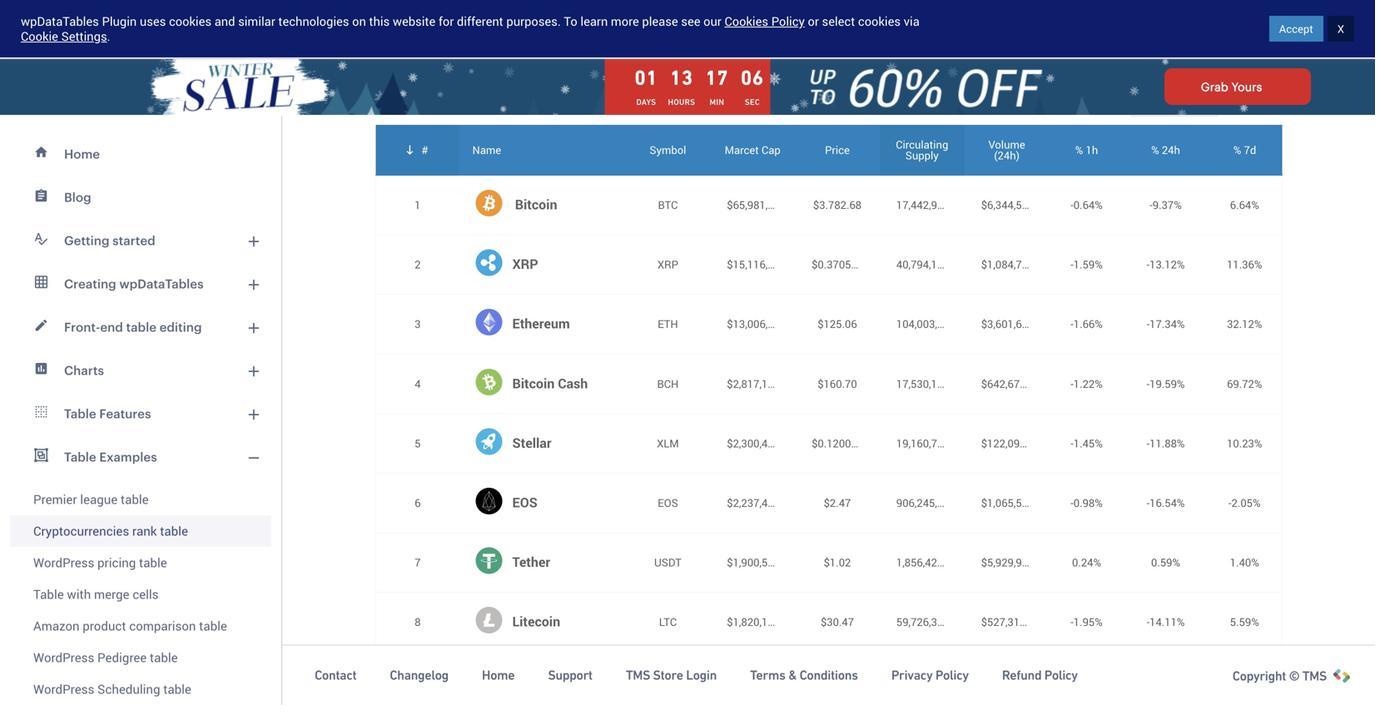 Task type: vqa. For each thing, say whether or not it's contained in the screenshot.
the leftmost the 'Policy'
yes



Task type: describe. For each thing, give the bounding box(es) containing it.
$122,095,291
[[981, 436, 1047, 451]]

1 horizontal spatial eos
[[658, 495, 678, 510]]

104,003,442
[[897, 317, 956, 332]]

32.12%
[[1227, 317, 1262, 332]]

name: activate to sort column ascending element
[[459, 125, 626, 175]]

bsv
[[658, 674, 678, 689]]

circulating supply: activate to sort column ascending element
[[880, 125, 965, 175]]

support
[[548, 668, 593, 683]]

symbol
[[650, 142, 686, 157]]

17
[[706, 66, 729, 89]]

-1.22%
[[1071, 376, 1103, 391]]

-11.88%
[[1147, 436, 1185, 451]]

7
[[415, 555, 421, 570]]

$15,116,406,178 $0.370554
[[727, 257, 863, 272]]

10 button
[[1142, 87, 1209, 116]]

settings
[[61, 28, 107, 45]]

to
[[564, 13, 578, 30]]

cookies policy link
[[725, 13, 805, 30]]

1 cookies from the left
[[169, 13, 212, 30]]

wordpress scheduling table link
[[10, 674, 271, 705]]

getting started
[[64, 233, 155, 248]]

uses
[[140, 13, 166, 30]]

wordpress pricing table
[[33, 554, 167, 571]]

10
[[1142, 94, 1154, 109]]

wordpress for wordpress scheduling table
[[33, 681, 94, 698]]

1 horizontal spatial xrp
[[658, 257, 679, 272]]

0 horizontal spatial home
[[64, 147, 100, 161]]

906,245,118 *
[[897, 495, 963, 510]]

league
[[80, 491, 118, 508]]

- for 1.95%
[[1071, 614, 1074, 629]]

table for scheduling
[[163, 681, 191, 698]]

contact link
[[315, 667, 357, 684]]

hours
[[668, 97, 695, 107]]

get started
[[1252, 21, 1312, 37]]

cookie settings button
[[21, 28, 107, 45]]

0 vertical spatial home link
[[10, 132, 271, 176]]

- for 0.64%
[[1071, 197, 1074, 212]]

0 horizontal spatial eos
[[512, 493, 538, 511]]

-9.37%
[[1150, 197, 1182, 212]]

price: activate to sort column ascending element
[[795, 125, 880, 175]]

copyright © tms
[[1233, 669, 1327, 684]]

-1.66%
[[1071, 317, 1103, 332]]

19,160,772,695 *
[[897, 436, 977, 451]]

2
[[415, 257, 421, 272]]

$30.47
[[821, 614, 854, 629]]

1.73%
[[1074, 674, 1103, 689]]

table features
[[64, 406, 151, 421]]

cap
[[762, 142, 781, 157]]

.
[[107, 28, 110, 45]]

getting
[[64, 233, 109, 248]]

wordpress pedigree table link
[[10, 642, 271, 674]]

-2.05%
[[1229, 495, 1261, 510]]

different
[[457, 13, 503, 30]]

volume (24h): activate to sort column ascending element
[[965, 125, 1049, 175]]

front-end table editing
[[64, 320, 202, 334]]

entries
[[1234, 93, 1270, 108]]

table for end
[[126, 320, 157, 334]]

8
[[415, 614, 421, 629]]

circulating
[[896, 137, 949, 152]]

$2,817,114,877
[[727, 376, 800, 391]]

- for 2.05%
[[1229, 495, 1232, 510]]

show
[[1087, 93, 1117, 108]]

wordpress pricing table link
[[10, 547, 271, 579]]

% for % 7d
[[1234, 142, 1242, 157]]

contact
[[315, 668, 357, 683]]

% for % 24h
[[1152, 142, 1159, 157]]

ltc
[[659, 614, 677, 629]]

select
[[822, 13, 855, 30]]

please
[[642, 13, 678, 30]]

get started link
[[1205, 9, 1359, 49]]

5.59%
[[1230, 614, 1259, 629]]

1 horizontal spatial tms
[[1303, 669, 1327, 684]]

19.59%
[[1150, 376, 1185, 391]]

19,160,772,695 * $122,095,291
[[897, 436, 1047, 451]]

changelog link
[[390, 667, 449, 684]]

13
[[670, 66, 693, 89]]

$0.120061
[[812, 436, 863, 451]]

14.11%
[[1150, 614, 1185, 629]]

wpdatatables - tables and charts manager wordpress plugin image
[[17, 14, 176, 44]]

terms
[[750, 668, 786, 683]]

cookie
[[21, 28, 58, 45]]

1 vertical spatial home
[[482, 668, 515, 683]]

end
[[100, 320, 123, 334]]

terms & conditions
[[750, 668, 858, 683]]

table for table with merge cells
[[33, 586, 64, 603]]

editing
[[160, 320, 202, 334]]

bitcoin for bitcoin sv
[[512, 672, 555, 690]]

59,726,359
[[897, 614, 950, 629]]

bch
[[657, 376, 679, 391]]

marcet cap
[[725, 142, 781, 157]]

grab
[[1201, 80, 1229, 93]]

policy for privacy policy
[[936, 668, 969, 683]]

cookies
[[725, 13, 768, 30]]

&
[[789, 668, 797, 683]]

- for 1.59%
[[1071, 257, 1074, 272]]

$65,981,154,527
[[727, 197, 807, 212]]

charts link
[[10, 349, 271, 392]]

40,794,121,066 *
[[897, 257, 977, 272]]

$125.06
[[818, 317, 857, 332]]

01
[[635, 66, 658, 89]]

table for table examples
[[64, 450, 96, 464]]

supply
[[906, 148, 939, 163]]

this
[[369, 13, 390, 30]]

creating wpdatatables link
[[10, 262, 271, 306]]

wordpress pedigree table
[[33, 649, 178, 666]]

columns
[[410, 54, 456, 70]]

btc
[[658, 197, 678, 212]]

volume
[[989, 137, 1025, 152]]

-13.12%
[[1147, 257, 1185, 272]]

-1.73%
[[1071, 674, 1103, 689]]

sec
[[745, 97, 760, 107]]



Task type: locate. For each thing, give the bounding box(es) containing it.
front-
[[64, 320, 100, 334]]

cells
[[133, 586, 159, 603]]

3 % from the left
[[1234, 142, 1242, 157]]

1 vertical spatial bitcoin
[[512, 374, 555, 392]]

bitcoin left sv
[[512, 672, 555, 690]]

0 horizontal spatial %
[[1075, 142, 1083, 157]]

on
[[352, 13, 366, 30]]

wordpress down wordpress pedigree table
[[33, 681, 94, 698]]

table down wordpress pedigree table link
[[163, 681, 191, 698]]

bitcoin cash
[[512, 374, 588, 392]]

0 horizontal spatial tms
[[626, 668, 650, 683]]

symbol: activate to sort column ascending element
[[626, 125, 710, 175]]

- for 17.34%
[[1147, 317, 1150, 332]]

1.40%
[[1230, 555, 1259, 570]]

login
[[686, 668, 717, 683]]

table right end
[[126, 320, 157, 334]]

- down 10.23%
[[1229, 495, 1232, 510]]

2 cookies from the left
[[858, 13, 901, 30]]

-0.98%
[[1071, 495, 1103, 510]]

cryptocurrencies
[[33, 522, 129, 539]]

cookies left and
[[169, 13, 212, 30]]

$2,237,400,763
[[727, 495, 801, 510]]

- for 1.22%
[[1071, 376, 1074, 391]]

% 7d
[[1234, 142, 1257, 157]]

3 wordpress from the top
[[33, 681, 94, 698]]

0 horizontal spatial xrp
[[512, 255, 538, 273]]

accept
[[1279, 21, 1314, 36]]

0.59%
[[1151, 555, 1181, 570]]

- for 16.54%
[[1147, 495, 1150, 510]]

min
[[710, 97, 725, 107]]

tms left store
[[626, 668, 650, 683]]

2 wordpress from the top
[[33, 649, 94, 666]]

-19.59%
[[1147, 376, 1185, 391]]

wpdatatables inside wpdatatables plugin uses cookies and similar technologies on this website for different purposes. to learn more please see our cookies policy or select cookies via cookie settings .
[[21, 13, 99, 30]]

-
[[1071, 197, 1074, 212], [1150, 197, 1153, 212], [1071, 257, 1074, 272], [1147, 257, 1150, 272], [1071, 317, 1074, 332], [1147, 317, 1150, 332], [1071, 376, 1074, 391], [1147, 376, 1150, 391], [1071, 436, 1074, 451], [1147, 436, 1150, 451], [1071, 495, 1074, 510], [1147, 495, 1150, 510], [1229, 495, 1232, 510], [1071, 614, 1074, 629], [1147, 614, 1150, 629], [1071, 674, 1074, 689]]

wpdatatables plugin uses cookies and similar technologies on this website for different purposes. to learn more please see our cookies policy or select cookies via cookie settings .
[[21, 13, 920, 45]]

policy inside refund policy link
[[1045, 668, 1078, 683]]

- for 13.12%
[[1147, 257, 1150, 272]]

6.64%
[[1230, 197, 1259, 212]]

16.54%
[[1150, 495, 1185, 510]]

wpdatatables up editing
[[119, 276, 204, 291]]

bitcoin down name: activate to sort column ascending element
[[515, 195, 557, 213]]

table up "cells"
[[139, 554, 167, 571]]

table inside "link"
[[33, 586, 64, 603]]

10.23%
[[1227, 436, 1262, 451]]

table right comparison
[[199, 617, 227, 634]]

table up premier league table
[[64, 450, 96, 464]]

table with merge cells
[[33, 586, 159, 603]]

1 vertical spatial wordpress
[[33, 649, 94, 666]]

home link down litecoin on the bottom of page
[[482, 667, 515, 684]]

1 vertical spatial home link
[[482, 667, 515, 684]]

table examples
[[64, 450, 157, 464]]

table down charts
[[64, 406, 96, 421]]

1 wordpress from the top
[[33, 554, 94, 571]]

17.34%
[[1150, 317, 1185, 332]]

0 horizontal spatial policy
[[772, 13, 805, 30]]

1 horizontal spatial cookies
[[858, 13, 901, 30]]

for
[[439, 13, 454, 30]]

% left 7d
[[1234, 142, 1242, 157]]

- down % 24h: activate to sort column ascending element
[[1150, 197, 1153, 212]]

% left '24h'
[[1152, 142, 1159, 157]]

bitcoin left cash
[[512, 374, 555, 392]]

sv
[[558, 672, 575, 690]]

policy right privacy
[[936, 668, 969, 683]]

home
[[64, 147, 100, 161], [482, 668, 515, 683]]

refund policy
[[1002, 668, 1078, 683]]

% 1h: activate to sort column ascending element
[[1049, 125, 1124, 175]]

1.22%
[[1074, 376, 1103, 391]]

- right 1.45%
[[1147, 436, 1150, 451]]

- right 1.59% on the right of the page
[[1147, 257, 1150, 272]]

0 vertical spatial bitcoin
[[515, 195, 557, 213]]

% left 1h
[[1075, 142, 1083, 157]]

2 vertical spatial bitcoin
[[512, 672, 555, 690]]

$157,542,307
[[981, 674, 1047, 689]]

2 horizontal spatial policy
[[1045, 668, 1078, 683]]

- right the refund
[[1071, 674, 1074, 689]]

bitcoin for bitcoin cash
[[512, 374, 555, 392]]

% 7d: activate to sort column ascending element
[[1208, 125, 1283, 175]]

$15,116,406,178
[[727, 257, 807, 272]]

(24h)
[[994, 148, 1020, 163]]

cryptocurrencies rank table link
[[10, 515, 271, 547]]

0 horizontal spatial wpdatatables
[[21, 13, 99, 30]]

$5,929,918,169
[[981, 555, 1055, 570]]

- for 1.73%
[[1071, 674, 1074, 689]]

1 vertical spatial wpdatatables
[[119, 276, 204, 291]]

refund
[[1002, 668, 1042, 683]]

9
[[415, 674, 421, 689]]

- for 9.37%
[[1150, 197, 1153, 212]]

wpdatatables
[[21, 13, 99, 30], [119, 276, 204, 291]]

rank
[[132, 522, 157, 539]]

1 % from the left
[[1075, 142, 1083, 157]]

x button
[[1328, 16, 1355, 42]]

name
[[472, 142, 501, 157]]

table for league
[[121, 491, 149, 508]]

- for 1.66%
[[1071, 317, 1074, 332]]

policy right the refund
[[1045, 668, 1078, 683]]

- right $122,095,291 in the bottom right of the page
[[1071, 436, 1074, 451]]

- right the $1,065,544,841
[[1071, 495, 1074, 510]]

$160.70
[[818, 376, 857, 391]]

- right $1,084,749,047
[[1071, 257, 1074, 272]]

0 vertical spatial wpdatatables
[[21, 13, 99, 30]]

front-end table editing link
[[10, 306, 271, 349]]

xrp up ethereum
[[512, 255, 538, 273]]

% 1h
[[1075, 142, 1098, 157]]

website
[[393, 13, 436, 30]]

0 horizontal spatial home link
[[10, 132, 271, 176]]

%
[[1075, 142, 1083, 157], [1152, 142, 1159, 157], [1234, 142, 1242, 157]]

policy for refund policy
[[1045, 668, 1078, 683]]

wordpress down amazon
[[33, 649, 94, 666]]

table for table features
[[64, 406, 96, 421]]

-14.11%
[[1147, 614, 1185, 629]]

-0.64%
[[1071, 197, 1103, 212]]

0 horizontal spatial cookies
[[169, 13, 212, 30]]

- for 14.11%
[[1147, 614, 1150, 629]]

- right 1.66%
[[1147, 317, 1150, 332]]

13.12%
[[1150, 257, 1185, 272]]

$642,673,291
[[981, 376, 1047, 391]]

table for pricing
[[139, 554, 167, 571]]

home link up blog
[[10, 132, 271, 176]]

13.55%
[[1227, 674, 1262, 689]]

1 horizontal spatial %
[[1152, 142, 1159, 157]]

learn
[[581, 13, 608, 30]]

- right 1.95%
[[1147, 614, 1150, 629]]

06
[[741, 66, 764, 89]]

Search form search field
[[350, 17, 908, 40]]

policy inside privacy policy link
[[936, 668, 969, 683]]

1 horizontal spatial wpdatatables
[[119, 276, 204, 291]]

policy inside wpdatatables plugin uses cookies and similar technologies on this website for different purposes. to learn more please see our cookies policy or select cookies via cookie settings .
[[772, 13, 805, 30]]

privacy policy
[[892, 668, 969, 683]]

home down litecoin on the bottom of page
[[482, 668, 515, 683]]

- right $642,673,291
[[1071, 376, 1074, 391]]

blog
[[64, 190, 91, 204]]

-16.54%
[[1147, 495, 1185, 510]]

usdt
[[654, 555, 682, 570]]

% for % 1h
[[1075, 142, 1083, 157]]

policy left or on the top right of page
[[772, 13, 805, 30]]

0.24%
[[1072, 555, 1101, 570]]

with
[[67, 586, 91, 603]]

similar
[[238, 13, 275, 30]]

1 horizontal spatial home link
[[482, 667, 515, 684]]

table right rank
[[160, 522, 188, 539]]

- for 19.59%
[[1147, 376, 1150, 391]]

$3.782.68
[[813, 197, 862, 212]]

bitcoin sv
[[512, 672, 575, 690]]

wordpress for wordpress pedigree table
[[33, 649, 94, 666]]

table up cryptocurrencies rank table link
[[121, 491, 149, 508]]

40,794,121,066 * $1,084,749,047
[[897, 257, 1055, 272]]

premier league table link
[[10, 479, 271, 515]]

1 vertical spatial table
[[64, 450, 96, 464]]

2 vertical spatial wordpress
[[33, 681, 94, 698]]

0 vertical spatial wordpress
[[33, 554, 94, 571]]

bitcoin for bitcoin
[[515, 195, 557, 213]]

getting started link
[[10, 219, 271, 262]]

2 horizontal spatial %
[[1234, 142, 1242, 157]]

$527,319,088
[[981, 614, 1047, 629]]

2 vertical spatial table
[[33, 586, 64, 603]]

table for pedigree
[[150, 649, 178, 666]]

- for 0.98%
[[1071, 495, 1074, 510]]

- for 11.88%
[[1147, 436, 1150, 451]]

0 vertical spatial home
[[64, 147, 100, 161]]

print button
[[495, 45, 569, 78]]

eos up usdt
[[658, 495, 678, 510]]

or
[[808, 13, 819, 30]]

#: activate to sort column descending element
[[376, 125, 459, 175]]

support link
[[548, 667, 593, 684]]

$1,084,749,047
[[981, 257, 1055, 272]]

- right 1.22%
[[1147, 376, 1150, 391]]

- right $3,601,693,220
[[1071, 317, 1074, 332]]

terms & conditions link
[[750, 667, 858, 684]]

xrp up eth
[[658, 257, 679, 272]]

- right '$527,319,088'
[[1071, 614, 1074, 629]]

0 vertical spatial table
[[64, 406, 96, 421]]

amazon
[[33, 617, 80, 634]]

$3,601,693,220
[[981, 317, 1055, 332]]

% 24h: activate to sort column ascending element
[[1124, 125, 1208, 175]]

1 horizontal spatial home
[[482, 668, 515, 683]]

wordpress up with
[[33, 554, 94, 571]]

comparison
[[129, 617, 196, 634]]

cookies left via at the top
[[858, 13, 901, 30]]

home up blog
[[64, 147, 100, 161]]

- for 1.45%
[[1071, 436, 1074, 451]]

- right 0.98%
[[1147, 495, 1150, 510]]

table left with
[[33, 586, 64, 603]]

% 24h
[[1152, 142, 1180, 157]]

tms right "©" at the bottom right of the page
[[1303, 669, 1327, 684]]

table down comparison
[[150, 649, 178, 666]]

2 % from the left
[[1152, 142, 1159, 157]]

ethereum
[[512, 314, 570, 332]]

yours
[[1232, 80, 1262, 93]]

policy
[[772, 13, 805, 30], [936, 668, 969, 683], [1045, 668, 1078, 683]]

$1,820,124,644
[[727, 614, 801, 629]]

wordpress for wordpress pricing table
[[33, 554, 94, 571]]

days
[[636, 97, 656, 107]]

$2.47
[[824, 495, 851, 510]]

wpdatatables left .
[[21, 13, 99, 30]]

eos up tether
[[512, 493, 538, 511]]

marcet cap: activate to sort column ascending element
[[710, 125, 795, 175]]

- right $6,344,541,359
[[1071, 197, 1074, 212]]

table for rank
[[160, 522, 188, 539]]

1 horizontal spatial policy
[[936, 668, 969, 683]]



